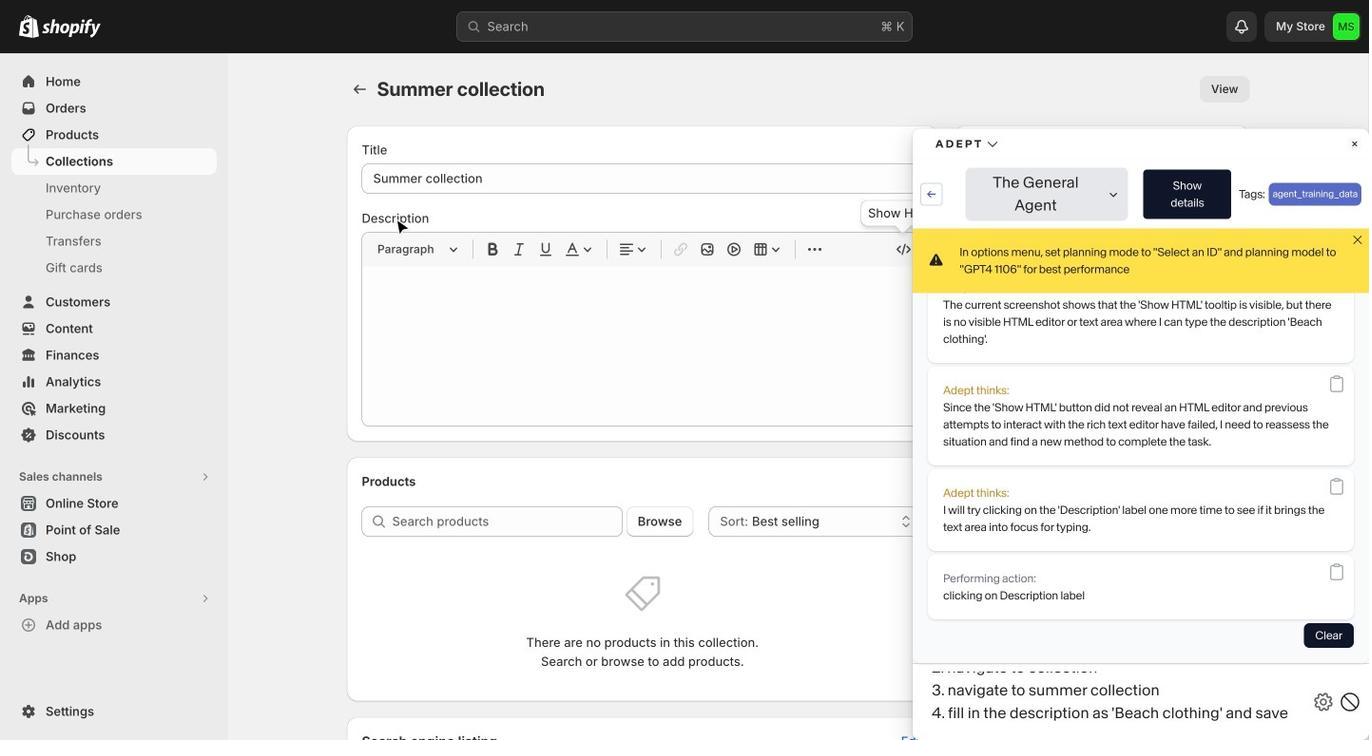 Task type: locate. For each thing, give the bounding box(es) containing it.
status
[[969, 213, 1235, 285]]

Search products text field
[[392, 507, 623, 537]]



Task type: vqa. For each thing, say whether or not it's contained in the screenshot.
No Products ICON at the left bottom of page
yes



Task type: describe. For each thing, give the bounding box(es) containing it.
shopify image
[[42, 19, 101, 38]]

e.g. Summer collection, Under $100, Staff picks text field
[[362, 164, 924, 194]]

my store image
[[1334, 13, 1360, 40]]

no products image
[[624, 575, 662, 613]]

shopify image
[[19, 15, 39, 38]]



